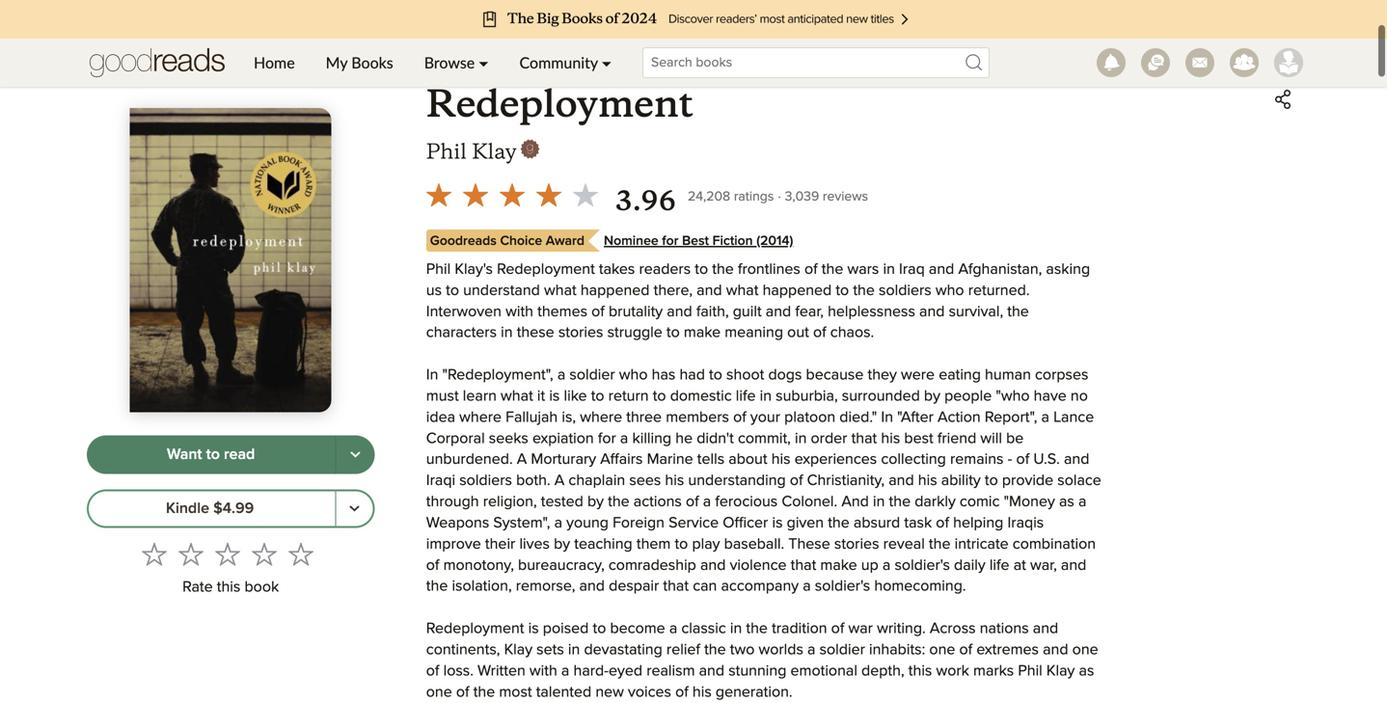 Task type: locate. For each thing, give the bounding box(es) containing it.
can
[[693, 579, 717, 594]]

with inside phil klay's redeployment takes readers to the frontlines of the wars in iraq and afghanistan, asking us to understand what happened there, and what happened to the soldiers who returned. interwoven with themes of brutality and faith, guilt and fear, helplessness and survival, the characters in these stories struggle to make meaning out of chaos.
[[506, 304, 533, 320]]

young
[[566, 516, 609, 531]]

of right themes
[[591, 304, 605, 320]]

1 horizontal spatial as
[[1079, 664, 1094, 679]]

browse ▾
[[424, 53, 489, 72]]

and down play
[[700, 558, 726, 573]]

a down have
[[1041, 410, 1050, 425]]

redeployment up continents,
[[426, 621, 524, 637]]

as inside "in "redeployment", a soldier who has had to shoot dogs because they were eating human corpses must learn what it is like to return to domestic life in suburbia, surrounded by people "who have no idea where fallujah is, where three members of your platoon died." in "after action report", a lance corporal seeks expiation for a killing he didn't commit, in order that his best friend will be unburdened. a morturary affairs marine tells about his experiences collecting remains - of u.s. and iraqi soldiers both. a chaplain sees his understanding of christianity, and his ability to provide solace through religion, tested by the actions of a ferocious colonel. and in the darkly comic "money as a weapons system", a young foreign service officer is given the absurd task of helping iraqis improve their lives by teaching them to play baseball. these stories reveal the intricate combination of monotony, bureaucracy, comradeship and violence that make up a soldier's daily life at war, and the isolation, remorse, and despair that can accompany a soldier's homecoming."
[[1059, 494, 1074, 510]]

kindle $4.99
[[166, 501, 254, 516]]

2 horizontal spatial by
[[924, 389, 941, 404]]

remains
[[950, 452, 1004, 468]]

rating 0 out of 5 group
[[136, 536, 319, 572]]

of down darkly
[[936, 516, 949, 531]]

0 vertical spatial this
[[217, 580, 241, 595]]

brutality
[[609, 304, 663, 320]]

0 vertical spatial with
[[506, 304, 533, 320]]

happened up fear,
[[763, 283, 832, 298]]

2 horizontal spatial what
[[726, 283, 759, 298]]

voices
[[628, 685, 671, 700]]

24,208 ratings and 3,039 reviews figure
[[688, 184, 868, 207]]

devastating
[[584, 642, 663, 658]]

klay right marks
[[1047, 664, 1075, 679]]

ratings
[[734, 190, 774, 204]]

service
[[669, 516, 719, 531]]

soldier down war at the bottom right of the page
[[820, 642, 865, 658]]

expiation
[[532, 431, 594, 446]]

in
[[426, 368, 438, 383], [881, 410, 893, 425]]

2 vertical spatial is
[[528, 621, 539, 637]]

redeployment inside phil klay's redeployment takes readers to the frontlines of the wars in iraq and afghanistan, asking us to understand what happened there, and what happened to the soldiers who returned. interwoven with themes of brutality and faith, guilt and fear, helplessness and survival, the characters in these stories struggle to make meaning out of chaos.
[[497, 262, 595, 277]]

1 vertical spatial make
[[820, 558, 857, 573]]

1 vertical spatial who
[[619, 368, 648, 383]]

the down task
[[929, 537, 951, 552]]

of up service
[[686, 494, 699, 510]]

to down has
[[653, 389, 666, 404]]

this inside rate this book element
[[217, 580, 241, 595]]

2 vertical spatial phil
[[1018, 664, 1043, 679]]

is left 'given'
[[772, 516, 783, 531]]

generation.
[[716, 685, 793, 700]]

and right "nations"
[[1033, 621, 1058, 637]]

home image
[[90, 39, 225, 87]]

and up out
[[766, 304, 791, 320]]

stories inside "in "redeployment", a soldier who has had to shoot dogs because they were eating human corpses must learn what it is like to return to domestic life in suburbia, surrounded by people "who have no idea where fallujah is, where three members of your platoon died." in "after action report", a lance corporal seeks expiation for a killing he didn't commit, in order that his best friend will be unburdened. a morturary affairs marine tells about his experiences collecting remains - of u.s. and iraqi soldiers both. a chaplain sees his understanding of christianity, and his ability to provide solace through religion, tested by the actions of a ferocious colonel. and in the darkly comic "money as a weapons system", a young foreign service officer is given the absurd task of helping iraqis improve their lives by teaching them to play baseball. these stories reveal the intricate combination of monotony, bureaucracy, comradeship and violence that make up a soldier's daily life at war, and the isolation, remorse, and despair that can accompany a soldier's homecoming."
[[834, 537, 879, 552]]

this
[[217, 580, 241, 595], [908, 664, 932, 679]]

soldier's down up
[[815, 579, 870, 594]]

a down these
[[803, 579, 811, 594]]

loss.
[[443, 664, 474, 679]]

0 horizontal spatial make
[[684, 325, 721, 341]]

soldier's up homecoming.
[[895, 558, 950, 573]]

2 happened from the left
[[763, 283, 832, 298]]

in up must
[[426, 368, 438, 383]]

life left at
[[990, 558, 1010, 573]]

helping
[[953, 516, 1004, 531]]

for inside "in "redeployment", a soldier who has had to shoot dogs because they were eating human corpses must learn what it is like to return to domestic life in suburbia, surrounded by people "who have no idea where fallujah is, where three members of your platoon died." in "after action report", a lance corporal seeks expiation for a killing he didn't commit, in order that his best friend will be unburdened. a morturary affairs marine tells about his experiences collecting remains - of u.s. and iraqi soldiers both. a chaplain sees his understanding of christianity, and his ability to provide solace through religion, tested by the actions of a ferocious colonel. and in the darkly comic "money as a weapons system", a young foreign service officer is given the absurd task of helping iraqis improve their lives by teaching them to play baseball. these stories reveal the intricate combination of monotony, bureaucracy, comradeship and violence that make up a soldier's daily life at war, and the isolation, remorse, and despair that can accompany a soldier's homecoming."
[[598, 431, 616, 446]]

to up 'devastating'
[[593, 621, 606, 637]]

0 vertical spatial that
[[851, 431, 877, 446]]

wars
[[847, 262, 879, 277]]

one
[[929, 642, 955, 658], [1072, 642, 1098, 658], [426, 685, 452, 700]]

his down the realism
[[693, 685, 712, 700]]

of down the realism
[[675, 685, 689, 700]]

is up sets
[[528, 621, 539, 637]]

1 horizontal spatial where
[[580, 410, 622, 425]]

for
[[662, 234, 679, 248], [598, 431, 616, 446]]

a up relief
[[669, 621, 677, 637]]

1 horizontal spatial who
[[936, 283, 964, 298]]

0 horizontal spatial where
[[459, 410, 502, 425]]

intricate
[[955, 537, 1009, 552]]

baseball.
[[724, 537, 784, 552]]

0 vertical spatial as
[[1059, 494, 1074, 510]]

the up the two
[[746, 621, 768, 637]]

has
[[652, 368, 676, 383]]

dogs
[[768, 368, 802, 383]]

1 vertical spatial this
[[908, 664, 932, 679]]

continents,
[[426, 642, 500, 658]]

home
[[254, 53, 295, 72]]

phil up us
[[426, 262, 451, 277]]

rate 2 out of 5 image
[[179, 542, 204, 567]]

▾ right community
[[602, 53, 612, 72]]

the up foreign
[[608, 494, 630, 510]]

of right out
[[813, 325, 826, 341]]

human
[[985, 368, 1031, 383]]

1 horizontal spatial a
[[554, 473, 565, 489]]

2 vertical spatial redeployment
[[426, 621, 524, 637]]

1 horizontal spatial what
[[544, 283, 577, 298]]

the down classic
[[704, 642, 726, 658]]

1 horizontal spatial in
[[881, 410, 893, 425]]

and down combination
[[1061, 558, 1087, 573]]

1 vertical spatial soldiers
[[459, 473, 512, 489]]

of right -
[[1016, 452, 1030, 468]]

where down the learn
[[459, 410, 502, 425]]

1 horizontal spatial life
[[990, 558, 1010, 573]]

klay left goodreads author 'image'
[[472, 138, 517, 164]]

daily
[[954, 558, 986, 573]]

Search by book title or ISBN text field
[[642, 47, 990, 78]]

rate 4 out of 5 image
[[252, 542, 277, 567]]

0 horizontal spatial happened
[[581, 283, 650, 298]]

1 vertical spatial stories
[[834, 537, 879, 552]]

1 horizontal spatial soldier
[[820, 642, 865, 658]]

0 horizontal spatial what
[[501, 389, 533, 404]]

is right it at left
[[549, 389, 560, 404]]

2 horizontal spatial is
[[772, 516, 783, 531]]

2 ▾ from the left
[[602, 53, 612, 72]]

klay up written
[[504, 642, 533, 658]]

1 horizontal spatial ▾
[[602, 53, 612, 72]]

by down were at the bottom right of the page
[[924, 389, 941, 404]]

0 horizontal spatial soldier
[[570, 368, 615, 383]]

0 horizontal spatial soldier's
[[815, 579, 870, 594]]

0 horizontal spatial soldiers
[[459, 473, 512, 489]]

make inside phil klay's redeployment takes readers to the frontlines of the wars in iraq and afghanistan, asking us to understand what happened there, and what happened to the soldiers who returned. interwoven with themes of brutality and faith, guilt and fear, helplessness and survival, the characters in these stories struggle to make meaning out of chaos.
[[684, 325, 721, 341]]

bureaucracy,
[[518, 558, 605, 573]]

1 vertical spatial that
[[791, 558, 816, 573]]

1 vertical spatial as
[[1079, 664, 1094, 679]]

in up your on the bottom right of page
[[760, 389, 772, 404]]

phil up 'rating 3.96 out of 5' image
[[426, 138, 467, 164]]

3,039
[[785, 190, 819, 204]]

war,
[[1030, 558, 1057, 573]]

in up the two
[[730, 621, 742, 637]]

what up themes
[[544, 283, 577, 298]]

0 vertical spatial phil
[[426, 138, 467, 164]]

soldier up like
[[570, 368, 615, 383]]

what left it at left
[[501, 389, 533, 404]]

▾ right 'browse'
[[479, 53, 489, 72]]

1 horizontal spatial this
[[908, 664, 932, 679]]

soldiers down unburdened. on the left bottom
[[459, 473, 512, 489]]

None search field
[[627, 47, 1005, 78]]

improve
[[426, 537, 481, 552]]

extremes
[[977, 642, 1039, 658]]

1 horizontal spatial that
[[791, 558, 816, 573]]

nations
[[980, 621, 1029, 637]]

one right 'extremes'
[[1072, 642, 1098, 658]]

life
[[736, 389, 756, 404], [990, 558, 1010, 573]]

stories inside phil klay's redeployment takes readers to the frontlines of the wars in iraq and afghanistan, asking us to understand what happened there, and what happened to the soldiers who returned. interwoven with themes of brutality and faith, guilt and fear, helplessness and survival, the characters in these stories struggle to make meaning out of chaos.
[[558, 325, 603, 341]]

redeployment inside redeployment is poised to become a classic in the tradition of war writing. across nations and continents, klay sets in devastating relief the two worlds a soldier inhabits: one of extremes and one of loss. written with a hard-eyed realism and stunning emotional depth, this work marks phil klay as one of the most talented new voices of his generation.
[[426, 621, 524, 637]]

suburbia,
[[776, 389, 838, 404]]

of left loss. at the left bottom
[[426, 664, 439, 679]]

and up faith,
[[697, 283, 722, 298]]

1 vertical spatial soldier
[[820, 642, 865, 658]]

that down died."
[[851, 431, 877, 446]]

experiences
[[795, 452, 877, 468]]

choice
[[500, 234, 542, 248]]

stunning
[[729, 664, 787, 679]]

rate 5 out of 5 image
[[289, 542, 314, 567]]

make down faith,
[[684, 325, 721, 341]]

is,
[[562, 410, 576, 425]]

soldier's
[[895, 558, 950, 573], [815, 579, 870, 594]]

0 horizontal spatial by
[[554, 537, 570, 552]]

and up solace
[[1064, 452, 1089, 468]]

0 vertical spatial for
[[662, 234, 679, 248]]

for left best at the top of the page
[[662, 234, 679, 248]]

0 horizontal spatial this
[[217, 580, 241, 595]]

poised
[[543, 621, 589, 637]]

stories up up
[[834, 537, 879, 552]]

where right is,
[[580, 410, 622, 425]]

in down surrounded
[[881, 410, 893, 425]]

▾
[[479, 53, 489, 72], [602, 53, 612, 72]]

phil klay's redeployment takes readers to the frontlines of the wars in iraq and afghanistan, asking us to understand what happened there, and what happened to the soldiers who returned. interwoven with themes of brutality and faith, guilt and fear, helplessness and survival, the characters in these stories struggle to make meaning out of chaos.
[[426, 262, 1090, 341]]

fear,
[[795, 304, 824, 320]]

to right struggle
[[667, 325, 680, 341]]

new
[[596, 685, 624, 700]]

readers
[[639, 262, 691, 277]]

1 vertical spatial klay
[[504, 642, 533, 658]]

2 where from the left
[[580, 410, 622, 425]]

1 vertical spatial phil
[[426, 262, 451, 277]]

1 ▾ from the left
[[479, 53, 489, 72]]

to
[[695, 262, 708, 277], [446, 283, 459, 298], [836, 283, 849, 298], [667, 325, 680, 341], [709, 368, 722, 383], [591, 389, 604, 404], [653, 389, 666, 404], [206, 447, 220, 462], [985, 473, 998, 489], [675, 537, 688, 552], [593, 621, 606, 637]]

soldiers
[[879, 283, 932, 298], [459, 473, 512, 489]]

stories down themes
[[558, 325, 603, 341]]

phil
[[426, 138, 467, 164], [426, 262, 451, 277], [1018, 664, 1043, 679]]

0 horizontal spatial that
[[663, 579, 689, 594]]

0 vertical spatial life
[[736, 389, 756, 404]]

rate this book element
[[87, 536, 375, 602]]

redeployment for redeployment is poised to become a classic in the tradition of war writing. across nations and continents, klay sets in devastating relief the two worlds a soldier inhabits: one of extremes and one of loss. written with a hard-eyed realism and stunning emotional depth, this work marks phil klay as one of the most talented new voices of his generation.
[[426, 621, 524, 637]]

one up work
[[929, 642, 955, 658]]

the
[[712, 262, 734, 277], [822, 262, 843, 277], [853, 283, 875, 298], [1007, 304, 1029, 320], [608, 494, 630, 510], [889, 494, 911, 510], [828, 516, 850, 531], [929, 537, 951, 552], [426, 579, 448, 594], [746, 621, 768, 637], [704, 642, 726, 658], [473, 685, 495, 700]]

0 horizontal spatial who
[[619, 368, 648, 383]]

0 horizontal spatial as
[[1059, 494, 1074, 510]]

1 vertical spatial for
[[598, 431, 616, 446]]

24,208
[[688, 190, 730, 204]]

0 horizontal spatial stories
[[558, 325, 603, 341]]

this inside redeployment is poised to become a classic in the tradition of war writing. across nations and continents, klay sets in devastating relief the two worlds a soldier inhabits: one of extremes and one of loss. written with a hard-eyed realism and stunning emotional depth, this work marks phil klay as one of the most talented new voices of his generation.
[[908, 664, 932, 679]]

0 vertical spatial make
[[684, 325, 721, 341]]

his inside redeployment is poised to become a classic in the tradition of war writing. across nations and continents, klay sets in devastating relief the two worlds a soldier inhabits: one of extremes and one of loss. written with a hard-eyed realism and stunning emotional depth, this work marks phil klay as one of the most talented new voices of his generation.
[[693, 685, 712, 700]]

colonel.
[[782, 494, 838, 510]]

0 vertical spatial who
[[936, 283, 964, 298]]

0 horizontal spatial one
[[426, 685, 452, 700]]

a up both.
[[517, 452, 527, 468]]

the left wars
[[822, 262, 843, 277]]

1 vertical spatial a
[[554, 473, 565, 489]]

1 where from the left
[[459, 410, 502, 425]]

0 vertical spatial by
[[924, 389, 941, 404]]

lives
[[519, 537, 550, 552]]

1 horizontal spatial make
[[820, 558, 857, 573]]

0 vertical spatial is
[[549, 389, 560, 404]]

as down solace
[[1059, 494, 1074, 510]]

goodreads author image
[[520, 139, 540, 159]]

stories
[[558, 325, 603, 341], [834, 537, 879, 552]]

book
[[245, 580, 279, 595]]

0 horizontal spatial a
[[517, 452, 527, 468]]

life down shoot
[[736, 389, 756, 404]]

0 horizontal spatial is
[[528, 621, 539, 637]]

happened down takes
[[581, 283, 650, 298]]

phil inside phil klay's redeployment takes readers to the frontlines of the wars in iraq and afghanistan, asking us to understand what happened there, and what happened to the soldiers who returned. interwoven with themes of brutality and faith, guilt and fear, helplessness and survival, the characters in these stories struggle to make meaning out of chaos.
[[426, 262, 451, 277]]

1 vertical spatial is
[[772, 516, 783, 531]]

soldiers down iraq
[[879, 283, 932, 298]]

a up the affairs
[[620, 431, 628, 446]]

1 horizontal spatial by
[[587, 494, 604, 510]]

(2014)
[[757, 234, 793, 248]]

who up survival,
[[936, 283, 964, 298]]

0 vertical spatial klay
[[472, 138, 517, 164]]

with up 'these'
[[506, 304, 533, 320]]

u.s.
[[1034, 452, 1060, 468]]

to inside button
[[206, 447, 220, 462]]

0 vertical spatial stories
[[558, 325, 603, 341]]

one down loss. at the left bottom
[[426, 685, 452, 700]]

▾ for browse ▾
[[479, 53, 489, 72]]

0 horizontal spatial life
[[736, 389, 756, 404]]

as right marks
[[1079, 664, 1094, 679]]

1 horizontal spatial stories
[[834, 537, 879, 552]]

sets
[[537, 642, 564, 658]]

redeployment for redeployment
[[426, 81, 693, 127]]

book title: redeployment element
[[426, 81, 693, 127]]

to down service
[[675, 537, 688, 552]]

1 vertical spatial in
[[881, 410, 893, 425]]

1 horizontal spatial soldiers
[[879, 283, 932, 298]]

soldier inside redeployment is poised to become a classic in the tradition of war writing. across nations and continents, klay sets in devastating relief the two worlds a soldier inhabits: one of extremes and one of loss. written with a hard-eyed realism and stunning emotional depth, this work marks phil klay as one of the most talented new voices of his generation.
[[820, 642, 865, 658]]

phil for phil klay
[[426, 138, 467, 164]]

0 vertical spatial soldiers
[[879, 283, 932, 298]]

0 horizontal spatial in
[[426, 368, 438, 383]]

to left read
[[206, 447, 220, 462]]

1 vertical spatial with
[[530, 664, 557, 679]]

nominee for best fiction (2014)
[[604, 234, 793, 248]]

have
[[1034, 389, 1067, 404]]

0 horizontal spatial ▾
[[479, 53, 489, 72]]

what
[[544, 283, 577, 298], [726, 283, 759, 298], [501, 389, 533, 404]]

themes
[[537, 304, 588, 320]]

1 horizontal spatial happened
[[763, 283, 832, 298]]

"money
[[1004, 494, 1055, 510]]

0 vertical spatial redeployment
[[426, 81, 693, 127]]

were
[[901, 368, 935, 383]]

collecting
[[881, 452, 946, 468]]

a up like
[[557, 368, 566, 383]]

make
[[684, 325, 721, 341], [820, 558, 857, 573]]

shoot
[[726, 368, 764, 383]]

0 vertical spatial soldier
[[570, 368, 615, 383]]

returned.
[[968, 283, 1030, 298]]

what up guilt
[[726, 283, 759, 298]]

1 horizontal spatial soldier's
[[895, 558, 950, 573]]

1 horizontal spatial one
[[929, 642, 955, 658]]

what inside "in "redeployment", a soldier who has had to shoot dogs because they were eating human corpses must learn what it is like to return to domestic life in suburbia, surrounded by people "who have no idea where fallujah is, where three members of your platoon died." in "after action report", a lance corporal seeks expiation for a killing he didn't commit, in order that his best friend will be unburdened. a morturary affairs marine tells about his experiences collecting remains - of u.s. and iraqi soldiers both. a chaplain sees his understanding of christianity, and his ability to provide solace through religion, tested by the actions of a ferocious colonel. and in the darkly comic "money as a weapons system", a young foreign service officer is given the absurd task of helping iraqis improve their lives by teaching them to play baseball. these stories reveal the intricate combination of monotony, bureaucracy, comradeship and violence that make up a soldier's daily life at war, and the isolation, remorse, and despair that can accompany a soldier's homecoming."
[[501, 389, 533, 404]]

kindle $4.99 link
[[87, 489, 336, 528]]

0 vertical spatial in
[[426, 368, 438, 383]]

redeployment down community
[[426, 81, 693, 127]]

phil for phil klay's redeployment takes readers to the frontlines of the wars in iraq and afghanistan, asking us to understand what happened there, and what happened to the soldiers who returned. interwoven with themes of brutality and faith, guilt and fear, helplessness and survival, the characters in these stories struggle to make meaning out of chaos.
[[426, 262, 451, 277]]

0 vertical spatial a
[[517, 452, 527, 468]]

soldiers inside phil klay's redeployment takes readers to the frontlines of the wars in iraq and afghanistan, asking us to understand what happened there, and what happened to the soldiers who returned. interwoven with themes of brutality and faith, guilt and fear, helplessness and survival, the characters in these stories struggle to make meaning out of chaos.
[[879, 283, 932, 298]]

by
[[924, 389, 941, 404], [587, 494, 604, 510], [554, 537, 570, 552]]

chaplain
[[569, 473, 625, 489]]

because
[[806, 368, 864, 383]]

0 horizontal spatial for
[[598, 431, 616, 446]]

1 vertical spatial soldier's
[[815, 579, 870, 594]]

1 vertical spatial redeployment
[[497, 262, 595, 277]]

his left best
[[881, 431, 900, 446]]



Task type: describe. For each thing, give the bounding box(es) containing it.
browse
[[424, 53, 475, 72]]

of down across
[[959, 642, 973, 658]]

community ▾ link
[[504, 39, 627, 87]]

a down solace
[[1078, 494, 1087, 510]]

a down tested
[[554, 516, 562, 531]]

the left isolation,
[[426, 579, 448, 594]]

foreign
[[613, 516, 665, 531]]

and right iraq
[[929, 262, 954, 277]]

2 vertical spatial that
[[663, 579, 689, 594]]

-
[[1008, 452, 1012, 468]]

to right had
[[709, 368, 722, 383]]

surrounded
[[842, 389, 920, 404]]

kindle
[[166, 501, 209, 516]]

2 horizontal spatial that
[[851, 431, 877, 446]]

to inside redeployment is poised to become a classic in the tradition of war writing. across nations and continents, klay sets in devastating relief the two worlds a soldier inhabits: one of extremes and one of loss. written with a hard-eyed realism and stunning emotional depth, this work marks phil klay as one of the most talented new voices of his generation.
[[593, 621, 606, 637]]

goodreads
[[430, 234, 497, 248]]

to up comic
[[985, 473, 998, 489]]

his up darkly
[[918, 473, 937, 489]]

to right like
[[591, 389, 604, 404]]

meaning
[[725, 325, 783, 341]]

tested
[[541, 494, 583, 510]]

1 horizontal spatial for
[[662, 234, 679, 248]]

members
[[666, 410, 729, 425]]

"who
[[996, 389, 1030, 404]]

in left 'these'
[[501, 325, 513, 341]]

action
[[938, 410, 981, 425]]

inhabits:
[[869, 642, 925, 658]]

in down platoon
[[795, 431, 807, 446]]

guilt
[[733, 304, 762, 320]]

of down improve
[[426, 558, 439, 573]]

he
[[676, 431, 693, 446]]

in up "absurd"
[[873, 494, 885, 510]]

platoon
[[784, 410, 836, 425]]

comic
[[960, 494, 1000, 510]]

phil klay link
[[426, 138, 540, 165]]

helplessness
[[828, 304, 915, 320]]

must
[[426, 389, 459, 404]]

tradition
[[772, 621, 827, 637]]

2 vertical spatial by
[[554, 537, 570, 552]]

worlds
[[759, 642, 803, 658]]

actions
[[634, 494, 682, 510]]

realism
[[647, 664, 695, 679]]

with inside redeployment is poised to become a classic in the tradition of war writing. across nations and continents, klay sets in devastating relief the two worlds a soldier inhabits: one of extremes and one of loss. written with a hard-eyed realism and stunning emotional depth, this work marks phil klay as one of the most talented new voices of his generation.
[[530, 664, 557, 679]]

phil inside redeployment is poised to become a classic in the tradition of war writing. across nations and continents, klay sets in devastating relief the two worlds a soldier inhabits: one of extremes and one of loss. written with a hard-eyed realism and stunning emotional depth, this work marks phil klay as one of the most talented new voices of his generation.
[[1018, 664, 1043, 679]]

a down tradition
[[807, 642, 816, 658]]

soldier inside "in "redeployment", a soldier who has had to shoot dogs because they were eating human corpses must learn what it is like to return to domestic life in suburbia, surrounded by people "who have no idea where fallujah is, where three members of your platoon died." in "after action report", a lance corporal seeks expiation for a killing he didn't commit, in order that his best friend will be unburdened. a morturary affairs marine tells about his experiences collecting remains - of u.s. and iraqi soldiers both. a chaplain sees his understanding of christianity, and his ability to provide solace through religion, tested by the actions of a ferocious colonel. and in the darkly comic "money as a weapons system", a young foreign service officer is given the absurd task of helping iraqis improve their lives by teaching them to play baseball. these stories reveal the intricate combination of monotony, bureaucracy, comradeship and violence that make up a soldier's daily life at war, and the isolation, remorse, and despair that can accompany a soldier's homecoming."
[[570, 368, 615, 383]]

his down marine at left bottom
[[665, 473, 684, 489]]

make inside "in "redeployment", a soldier who has had to shoot dogs because they were eating human corpses must learn what it is like to return to domestic life in suburbia, surrounded by people "who have no idea where fallujah is, where three members of your platoon died." in "after action report", a lance corporal seeks expiation for a killing he didn't commit, in order that his best friend will be unburdened. a morturary affairs marine tells about his experiences collecting remains - of u.s. and iraqi soldiers both. a chaplain sees his understanding of christianity, and his ability to provide solace through religion, tested by the actions of a ferocious colonel. and in the darkly comic "money as a weapons system", a young foreign service officer is given the absurd task of helping iraqis improve their lives by teaching them to play baseball. these stories reveal the intricate combination of monotony, bureaucracy, comradeship and violence that make up a soldier's daily life at war, and the isolation, remorse, and despair that can accompany a soldier's homecoming."
[[820, 558, 857, 573]]

award
[[546, 234, 585, 248]]

1 horizontal spatial is
[[549, 389, 560, 404]]

like
[[564, 389, 587, 404]]

klay's
[[455, 262, 493, 277]]

the up task
[[889, 494, 911, 510]]

afghanistan,
[[958, 262, 1042, 277]]

had
[[680, 368, 705, 383]]

his down commit,
[[771, 452, 791, 468]]

who inside "in "redeployment", a soldier who has had to shoot dogs because they were eating human corpses must learn what it is like to return to domestic life in suburbia, surrounded by people "who have no idea where fallujah is, where three members of your platoon died." in "after action report", a lance corporal seeks expiation for a killing he didn't commit, in order that his best friend will be unburdened. a morturary affairs marine tells about his experiences collecting remains - of u.s. and iraqi soldiers both. a chaplain sees his understanding of christianity, and his ability to provide solace through religion, tested by the actions of a ferocious colonel. and in the darkly comic "money as a weapons system", a young foreign service officer is given the absurd task of helping iraqis improve their lives by teaching them to play baseball. these stories reveal the intricate combination of monotony, bureaucracy, comradeship and violence that make up a soldier's daily life at war, and the isolation, remorse, and despair that can accompany a soldier's homecoming."
[[619, 368, 648, 383]]

their
[[485, 537, 515, 552]]

of left your on the bottom right of page
[[733, 410, 746, 425]]

return
[[608, 389, 649, 404]]

war
[[848, 621, 873, 637]]

the down returned. on the right of page
[[1007, 304, 1029, 320]]

and down collecting
[[889, 473, 914, 489]]

out
[[787, 325, 809, 341]]

of up colonel.
[[790, 473, 803, 489]]

advertisement element
[[226, 0, 1161, 47]]

soldiers inside "in "redeployment", a soldier who has had to shoot dogs because they were eating human corpses must learn what it is like to return to domestic life in suburbia, surrounded by people "who have no idea where fallujah is, where three members of your platoon died." in "after action report", a lance corporal seeks expiation for a killing he didn't commit, in order that his best friend will be unburdened. a morturary affairs marine tells about his experiences collecting remains - of u.s. and iraqi soldiers both. a chaplain sees his understanding of christianity, and his ability to provide solace through religion, tested by the actions of a ferocious colonel. and in the darkly comic "money as a weapons system", a young foreign service officer is given the absurd task of helping iraqis improve their lives by teaching them to play baseball. these stories reveal the intricate combination of monotony, bureaucracy, comradeship and violence that make up a soldier's daily life at war, and the isolation, remorse, and despair that can accompany a soldier's homecoming."
[[459, 473, 512, 489]]

emotional
[[791, 664, 858, 679]]

in left iraq
[[883, 262, 895, 277]]

of down loss. at the left bottom
[[456, 685, 469, 700]]

to down nominee for best fiction (2014)
[[695, 262, 708, 277]]

corporal
[[426, 431, 485, 446]]

people
[[944, 389, 992, 404]]

$4.99
[[213, 501, 254, 516]]

marks
[[973, 664, 1014, 679]]

my books
[[326, 53, 393, 72]]

iraqis
[[1008, 516, 1044, 531]]

who inside phil klay's redeployment takes readers to the frontlines of the wars in iraq and afghanistan, asking us to understand what happened there, and what happened to the soldiers who returned. interwoven with themes of brutality and faith, guilt and fear, helplessness and survival, the characters in these stories struggle to make meaning out of chaos.
[[936, 283, 964, 298]]

and down relief
[[699, 664, 725, 679]]

community ▾
[[519, 53, 612, 72]]

rating 3.96 out of 5 image
[[420, 177, 604, 213]]

work
[[936, 664, 969, 679]]

average rating of 3.96 stars. figure
[[420, 177, 688, 219]]

reveal
[[883, 537, 925, 552]]

absurd
[[854, 516, 900, 531]]

browse ▾ link
[[409, 39, 504, 87]]

is inside redeployment is poised to become a classic in the tradition of war writing. across nations and continents, klay sets in devastating relief the two worlds a soldier inhabits: one of extremes and one of loss. written with a hard-eyed realism and stunning emotional depth, this work marks phil klay as one of the most talented new voices of his generation.
[[528, 621, 539, 637]]

a up service
[[703, 494, 711, 510]]

depth,
[[861, 664, 905, 679]]

a up talented
[[561, 664, 570, 679]]

interwoven
[[426, 304, 502, 320]]

unburdened.
[[426, 452, 513, 468]]

phil klay
[[426, 138, 517, 164]]

read
[[224, 447, 255, 462]]

become
[[610, 621, 665, 637]]

as inside redeployment is poised to become a classic in the tradition of war writing. across nations and continents, klay sets in devastating relief the two worlds a soldier inhabits: one of extremes and one of loss. written with a hard-eyed realism and stunning emotional depth, this work marks phil klay as one of the most talented new voices of his generation.
[[1079, 664, 1094, 679]]

hard-
[[573, 664, 609, 679]]

morturary
[[531, 452, 596, 468]]

chaos.
[[830, 325, 874, 341]]

the down fiction
[[712, 262, 734, 277]]

nominee
[[604, 234, 659, 248]]

of right frontlines at the top
[[805, 262, 818, 277]]

us
[[426, 283, 442, 298]]

fallujah
[[506, 410, 558, 425]]

rate 3 out of 5 image
[[215, 542, 240, 567]]

and down there,
[[667, 304, 692, 320]]

classic
[[681, 621, 726, 637]]

1 vertical spatial by
[[587, 494, 604, 510]]

and down bureaucracy, on the bottom left of the page
[[579, 579, 605, 594]]

goodreads choice award
[[430, 234, 585, 248]]

given
[[787, 516, 824, 531]]

profile image for sam green. image
[[1274, 48, 1303, 77]]

▾ for community ▾
[[602, 53, 612, 72]]

friend
[[938, 431, 977, 446]]

iraq
[[899, 262, 925, 277]]

order
[[811, 431, 847, 446]]

want to read button
[[87, 435, 336, 474]]

your
[[750, 410, 780, 425]]

"after
[[897, 410, 934, 425]]

eating
[[939, 368, 981, 383]]

report",
[[985, 410, 1037, 425]]

the down wars
[[853, 283, 875, 298]]

ferocious
[[715, 494, 778, 510]]

3,039 reviews
[[785, 190, 868, 204]]

violence
[[730, 558, 787, 573]]

writing.
[[877, 621, 926, 637]]

the down written
[[473, 685, 495, 700]]

rate 1 out of 5 image
[[142, 542, 167, 567]]

remorse,
[[516, 579, 575, 594]]

frontlines
[[738, 262, 801, 277]]

at
[[1014, 558, 1026, 573]]

the down and
[[828, 516, 850, 531]]

community
[[519, 53, 598, 72]]

a right up
[[883, 558, 891, 573]]

and
[[841, 494, 869, 510]]

2 vertical spatial klay
[[1047, 664, 1075, 679]]

to down wars
[[836, 283, 849, 298]]

1 happened from the left
[[581, 283, 650, 298]]

2 horizontal spatial one
[[1072, 642, 1098, 658]]

1 vertical spatial life
[[990, 558, 1010, 573]]

despair
[[609, 579, 659, 594]]

and right 'extremes'
[[1043, 642, 1068, 658]]

of left war at the bottom right of the page
[[831, 621, 844, 637]]

marine
[[647, 452, 693, 468]]

0 vertical spatial soldier's
[[895, 558, 950, 573]]

books
[[351, 53, 393, 72]]

accompany
[[721, 579, 799, 594]]

and left survival,
[[919, 304, 945, 320]]

to right us
[[446, 283, 459, 298]]

3.96
[[615, 184, 676, 218]]

in down poised
[[568, 642, 580, 658]]

comradeship
[[609, 558, 696, 573]]

darkly
[[915, 494, 956, 510]]



Task type: vqa. For each thing, say whether or not it's contained in the screenshot.
search field
yes



